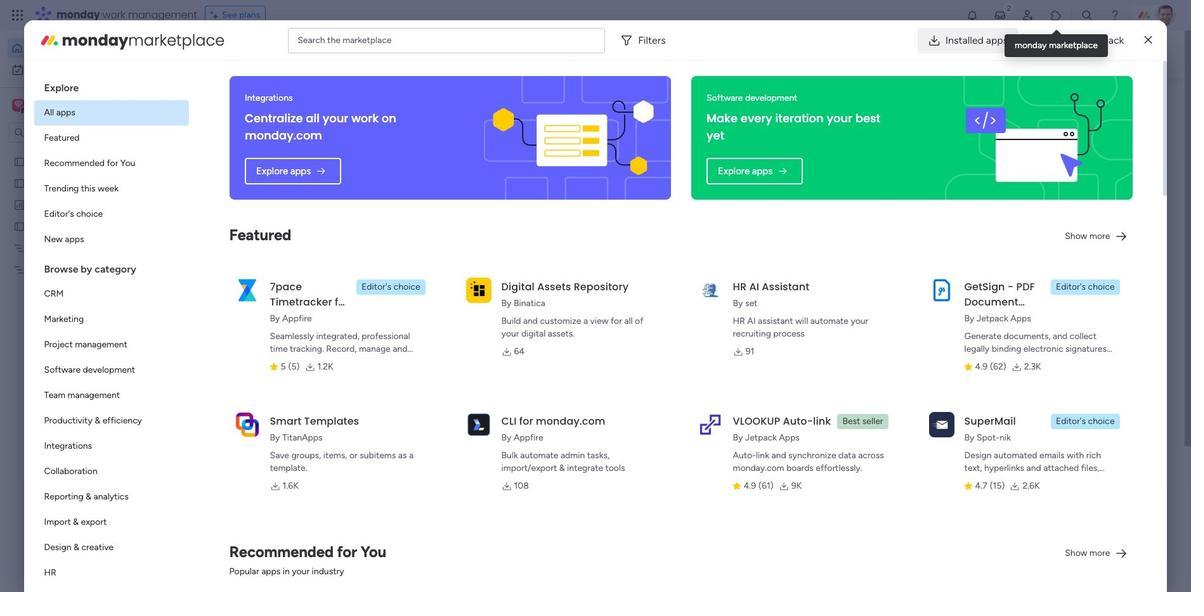 Task type: vqa. For each thing, say whether or not it's contained in the screenshot.
Terry Turtle image
yes



Task type: describe. For each thing, give the bounding box(es) containing it.
2 image
[[1004, 1, 1015, 15]]

select product image
[[11, 9, 24, 22]]

getting started element
[[944, 463, 1135, 513]]

invite members image
[[1022, 9, 1035, 22]]

help image
[[1109, 9, 1122, 22]]

1 banner logo image from the left
[[491, 76, 656, 200]]

close recently visited image
[[234, 103, 249, 119]]

1 vertical spatial terry turtle image
[[264, 568, 289, 593]]

2 heading from the top
[[34, 253, 189, 282]]

circle o image
[[963, 168, 972, 177]]

1 heading from the top
[[34, 71, 189, 100]]

1 check circle image from the top
[[963, 119, 972, 129]]

2 check circle image from the top
[[963, 135, 972, 145]]

notifications image
[[967, 9, 979, 22]]

public dashboard image
[[13, 199, 25, 211]]

workspace image
[[12, 98, 25, 112]]

2 banner logo image from the left
[[954, 76, 1119, 200]]



Task type: locate. For each thing, give the bounding box(es) containing it.
terry turtle image
[[1156, 5, 1177, 25], [264, 568, 289, 593]]

heading
[[34, 71, 189, 100], [34, 253, 189, 282]]

0 vertical spatial check circle image
[[963, 119, 972, 129]]

Search in workspace field
[[27, 125, 106, 140]]

0 horizontal spatial banner logo image
[[491, 76, 656, 200]]

search everything image
[[1081, 9, 1094, 22]]

monday marketplace image
[[1050, 9, 1063, 22]]

app logo image
[[235, 278, 260, 303], [466, 278, 492, 303], [698, 278, 723, 303], [929, 278, 955, 303], [235, 412, 260, 438], [466, 412, 492, 438], [698, 412, 723, 438], [929, 412, 955, 438]]

public board image inside quick search results list box
[[250, 232, 264, 246]]

1 horizontal spatial terry turtle image
[[1156, 5, 1177, 25]]

dapulse x slim image
[[1145, 33, 1153, 48]]

public board image
[[13, 155, 25, 168], [13, 220, 25, 232], [250, 232, 264, 246]]

quick search results list box
[[234, 119, 914, 442]]

v2 bolt switch image
[[1054, 47, 1061, 61]]

list box
[[34, 71, 189, 593], [0, 148, 162, 452]]

option
[[8, 38, 154, 58], [8, 60, 154, 80], [34, 100, 189, 126], [34, 126, 189, 151], [0, 150, 162, 153], [34, 151, 189, 176], [34, 176, 189, 202], [34, 202, 189, 227], [34, 227, 189, 253], [34, 282, 189, 307], [34, 307, 189, 333], [34, 333, 189, 358], [34, 358, 189, 383], [34, 383, 189, 409], [34, 409, 189, 434], [34, 434, 189, 459], [34, 459, 189, 485], [34, 485, 189, 510], [34, 510, 189, 536], [34, 536, 189, 561], [34, 561, 189, 586]]

dapulse x slim image
[[1116, 92, 1131, 107]]

templates image image
[[956, 255, 1123, 343]]

v2 user feedback image
[[955, 47, 964, 61]]

check circle image
[[963, 119, 972, 129], [963, 135, 972, 145]]

workspace image
[[14, 98, 23, 112]]

public board image
[[13, 177, 25, 189]]

0 vertical spatial terry turtle image
[[1156, 5, 1177, 25]]

see plans image
[[211, 8, 222, 22]]

1 horizontal spatial banner logo image
[[954, 76, 1119, 200]]

banner logo image
[[491, 76, 656, 200], [954, 76, 1119, 200]]

component image
[[250, 407, 261, 419]]

0 horizontal spatial terry turtle image
[[264, 568, 289, 593]]

1 vertical spatial check circle image
[[963, 135, 972, 145]]

update feed image
[[994, 9, 1007, 22]]

monday marketplace image
[[39, 30, 59, 50]]

1 vertical spatial heading
[[34, 253, 189, 282]]

workspace selection element
[[12, 98, 106, 114]]

0 vertical spatial heading
[[34, 71, 189, 100]]



